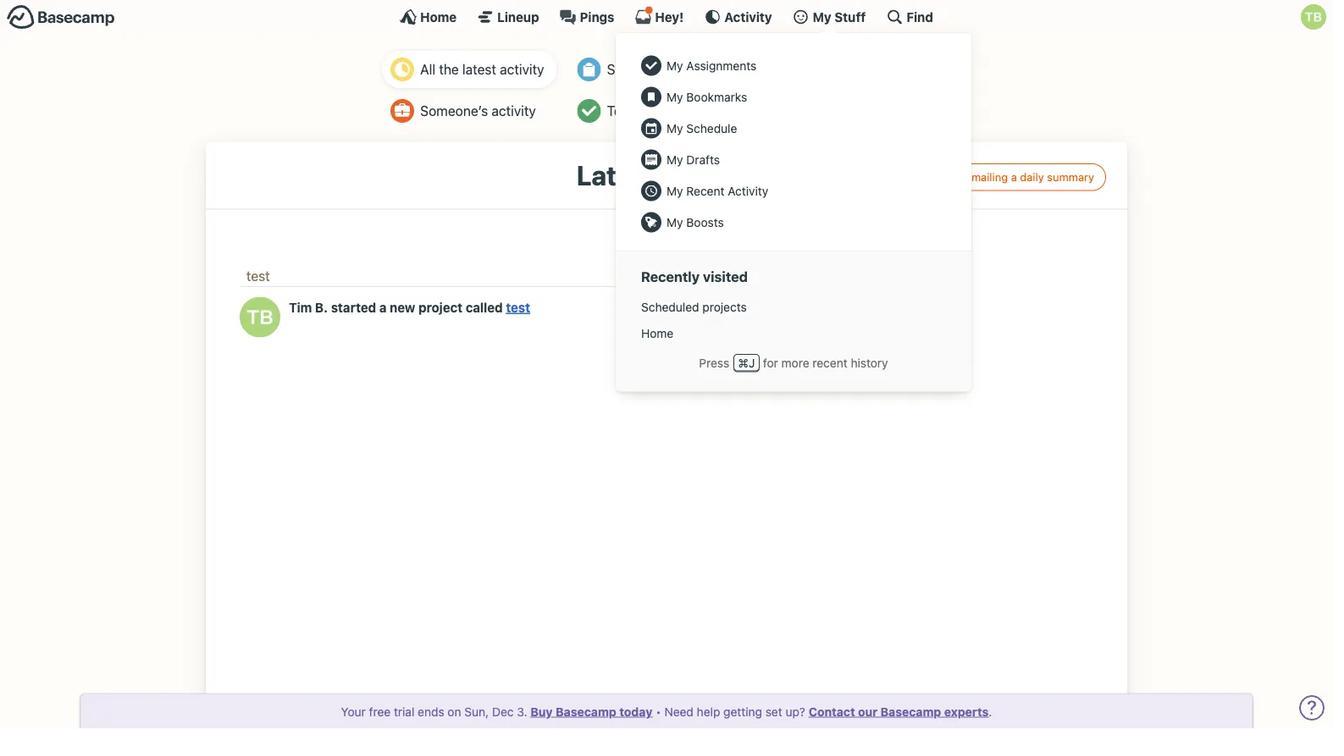 Task type: describe. For each thing, give the bounding box(es) containing it.
my assignments
[[667, 58, 757, 72]]

⌘
[[738, 356, 749, 370]]

to-dos added & completed link
[[569, 92, 788, 130]]

up?
[[786, 705, 806, 719]]

my for my bookmarks
[[667, 90, 683, 104]]

activity link
[[704, 8, 772, 25]]

recently
[[641, 269, 700, 285]]

my boosts
[[667, 215, 724, 229]]

the
[[439, 61, 459, 78]]

todo image
[[578, 99, 601, 123]]

•
[[656, 705, 662, 719]]

pings button
[[560, 8, 615, 25]]

pings
[[580, 9, 615, 24]]

your free trial ends on sun, dec  3. buy basecamp today • need help getting set up? contact our basecamp experts .
[[341, 705, 993, 719]]

0 vertical spatial test link
[[247, 268, 270, 284]]

tim b. started a new project called test
[[289, 300, 531, 315]]

tim burton image
[[240, 297, 280, 338]]

1 vertical spatial activity
[[492, 103, 536, 119]]

your
[[341, 705, 366, 719]]

1 basecamp from the left
[[556, 705, 617, 719]]

hey! button
[[635, 6, 684, 25]]

someone's assignments
[[607, 61, 756, 78]]

today
[[644, 232, 690, 250]]

my for my schedule
[[667, 121, 683, 135]]

dec
[[492, 705, 514, 719]]

new
[[390, 300, 416, 315]]

dos
[[628, 103, 651, 119]]

free
[[369, 705, 391, 719]]

scheduled projects link
[[633, 294, 955, 320]]

recent
[[813, 356, 848, 370]]

j
[[749, 356, 755, 370]]

latest
[[577, 159, 656, 191]]

contact our basecamp experts link
[[809, 705, 989, 719]]

history
[[851, 356, 889, 370]]

1 horizontal spatial test link
[[506, 300, 531, 315]]

to-dos added & completed
[[607, 103, 775, 119]]

drafts
[[687, 153, 720, 167]]

my for my recent activity
[[667, 184, 683, 198]]

ends
[[418, 705, 445, 719]]

1 horizontal spatial home link
[[633, 320, 955, 347]]

buy basecamp today link
[[531, 705, 653, 719]]

my for my boosts
[[667, 215, 683, 229]]

to-
[[607, 103, 628, 119]]

all the latest activity
[[420, 61, 544, 78]]

my boosts link
[[633, 207, 955, 238]]

my bookmarks link
[[633, 81, 955, 113]]

my for my drafts
[[667, 153, 683, 167]]

assignments
[[679, 61, 756, 78]]

schedule
[[687, 121, 738, 135]]

on
[[448, 705, 461, 719]]

schedule image
[[808, 99, 832, 123]]

help
[[697, 705, 721, 719]]

my stuff button
[[793, 8, 866, 25]]

0 vertical spatial home link
[[400, 8, 457, 25]]

called
[[466, 300, 503, 315]]

assignment image
[[578, 58, 601, 81]]

latest
[[463, 61, 496, 78]]

bookmarks
[[687, 90, 748, 104]]

completed
[[710, 103, 775, 119]]

all
[[420, 61, 436, 78]]

someone's for someone's assignments
[[607, 61, 675, 78]]

3.
[[517, 705, 527, 719]]

assignments
[[687, 58, 757, 72]]

scheduled
[[641, 300, 700, 314]]

my stuff
[[813, 9, 866, 24]]

home inside recently visited pages element
[[641, 326, 674, 340]]

project
[[419, 300, 463, 315]]

all the latest activity link
[[382, 51, 557, 88]]

2 basecamp from the left
[[881, 705, 942, 719]]

my stuff element
[[633, 50, 955, 238]]

main element
[[0, 0, 1334, 392]]

sun,
[[465, 705, 489, 719]]

recently visited pages element
[[633, 294, 955, 347]]

latest activity
[[577, 159, 757, 191]]

someone's activity
[[420, 103, 536, 119]]

getting
[[724, 705, 763, 719]]

someone's activity link
[[382, 92, 557, 130]]

⌘ j for more recent history
[[738, 356, 889, 370]]

need
[[665, 705, 694, 719]]

0 horizontal spatial home
[[420, 9, 457, 24]]

activity inside "link"
[[725, 9, 772, 24]]

my schedule
[[667, 121, 738, 135]]

&
[[697, 103, 706, 119]]

today
[[620, 705, 653, 719]]

my drafts
[[667, 153, 720, 167]]

projects
[[703, 300, 747, 314]]



Task type: vqa. For each thing, say whether or not it's contained in the screenshot.
TERRY TURTLE icon to the bottom
no



Task type: locate. For each thing, give the bounding box(es) containing it.
someone's up dos
[[607, 61, 675, 78]]

0 horizontal spatial basecamp
[[556, 705, 617, 719]]

emailing a daily summary
[[965, 171, 1095, 183]]

for
[[763, 356, 779, 370]]

1 horizontal spatial a
[[1011, 171, 1017, 183]]

person report image
[[391, 99, 415, 123]]

tim burton image
[[1302, 4, 1327, 30]]

home down 'scheduled'
[[641, 326, 674, 340]]

my for my assignments
[[667, 58, 683, 72]]

b.
[[315, 300, 328, 315]]

1 horizontal spatial home
[[641, 326, 674, 340]]

started
[[331, 300, 376, 315]]

home link
[[400, 8, 457, 25], [633, 320, 955, 347]]

find button
[[887, 8, 934, 25]]

trial
[[394, 705, 415, 719]]

summary
[[1048, 171, 1095, 183]]

1 vertical spatial test link
[[506, 300, 531, 315]]

someone's for someone's activity
[[420, 103, 488, 119]]

reports image
[[808, 58, 832, 81]]

my
[[813, 9, 832, 24], [667, 58, 683, 72], [667, 90, 683, 104], [667, 121, 683, 135], [667, 153, 683, 167], [667, 184, 683, 198], [667, 215, 683, 229]]

test link up tim burton image
[[247, 268, 270, 284]]

someone's down the
[[420, 103, 488, 119]]

0 vertical spatial someone's
[[607, 61, 675, 78]]

8:28am
[[622, 301, 658, 313]]

activity right latest
[[500, 61, 544, 78]]

0 horizontal spatial someone's
[[420, 103, 488, 119]]

0 horizontal spatial a
[[379, 300, 387, 315]]

1 vertical spatial someone's
[[420, 103, 488, 119]]

my for my stuff
[[813, 9, 832, 24]]

a inside emailing a daily summary button
[[1011, 171, 1017, 183]]

1 horizontal spatial someone's
[[607, 61, 675, 78]]

my inside popup button
[[813, 9, 832, 24]]

1 vertical spatial home
[[641, 326, 674, 340]]

activity report image
[[391, 58, 415, 81]]

find
[[907, 9, 934, 24]]

recent
[[687, 184, 725, 198]]

experts
[[945, 705, 989, 719]]

0 vertical spatial a
[[1011, 171, 1017, 183]]

0 horizontal spatial test
[[247, 268, 270, 284]]

my up the my bookmarks
[[667, 58, 683, 72]]

lineup link
[[477, 8, 539, 25]]

test
[[247, 268, 270, 284], [506, 300, 531, 315]]

0 vertical spatial activity
[[500, 61, 544, 78]]

our
[[858, 705, 878, 719]]

test up tim burton image
[[247, 268, 270, 284]]

8:28am element
[[622, 301, 658, 313]]

lineup
[[498, 9, 539, 24]]

someone's assignments link
[[569, 51, 788, 88]]

activity inside my stuff element
[[728, 184, 769, 198]]

a left new
[[379, 300, 387, 315]]

my drafts link
[[633, 144, 955, 175]]

home link up the more
[[633, 320, 955, 347]]

tim
[[289, 300, 312, 315]]

basecamp
[[556, 705, 617, 719], [881, 705, 942, 719]]

my recent activity link
[[633, 175, 955, 207]]

a
[[1011, 171, 1017, 183], [379, 300, 387, 315]]

my down someone's assignments link
[[667, 90, 683, 104]]

test link right called
[[506, 300, 531, 315]]

emailing a daily summary button
[[940, 164, 1107, 191]]

1 vertical spatial test
[[506, 300, 531, 315]]

my left drafts on the right of page
[[667, 153, 683, 167]]

test right called
[[506, 300, 531, 315]]

more
[[782, 356, 810, 370]]

1 vertical spatial home link
[[633, 320, 955, 347]]

.
[[989, 705, 993, 719]]

my schedule link
[[633, 113, 955, 144]]

home
[[420, 9, 457, 24], [641, 326, 674, 340]]

my bookmarks
[[667, 90, 748, 104]]

activity down all the latest activity
[[492, 103, 536, 119]]

home link up all on the left top of page
[[400, 8, 457, 25]]

recently visited
[[641, 269, 748, 285]]

boosts
[[687, 215, 724, 229]]

visited
[[703, 269, 748, 285]]

activity
[[500, 61, 544, 78], [492, 103, 536, 119]]

my down added
[[667, 121, 683, 135]]

basecamp right our
[[881, 705, 942, 719]]

my recent activity
[[667, 184, 769, 198]]

1 vertical spatial a
[[379, 300, 387, 315]]

emailing
[[965, 171, 1008, 183]]

0 horizontal spatial test link
[[247, 268, 270, 284]]

0 horizontal spatial home link
[[400, 8, 457, 25]]

home up the
[[420, 9, 457, 24]]

basecamp right buy
[[556, 705, 617, 719]]

my left stuff
[[813, 9, 832, 24]]

contact
[[809, 705, 855, 719]]

switch accounts image
[[7, 4, 115, 31]]

stuff
[[835, 9, 866, 24]]

0 vertical spatial test
[[247, 268, 270, 284]]

0 vertical spatial home
[[420, 9, 457, 24]]

1 horizontal spatial basecamp
[[881, 705, 942, 719]]

test link
[[247, 268, 270, 284], [506, 300, 531, 315]]

my up today
[[667, 215, 683, 229]]

scheduled projects
[[641, 300, 747, 314]]

hey!
[[655, 9, 684, 24]]

my left the recent
[[667, 184, 683, 198]]

a left daily
[[1011, 171, 1017, 183]]

1 horizontal spatial test
[[506, 300, 531, 315]]

set
[[766, 705, 783, 719]]

buy
[[531, 705, 553, 719]]

daily
[[1020, 171, 1045, 183]]

someone's
[[607, 61, 675, 78], [420, 103, 488, 119]]

added
[[654, 103, 693, 119]]

my assignments link
[[633, 50, 955, 81]]

activity
[[725, 9, 772, 24], [661, 159, 757, 191], [728, 184, 769, 198]]

press
[[699, 356, 730, 370]]



